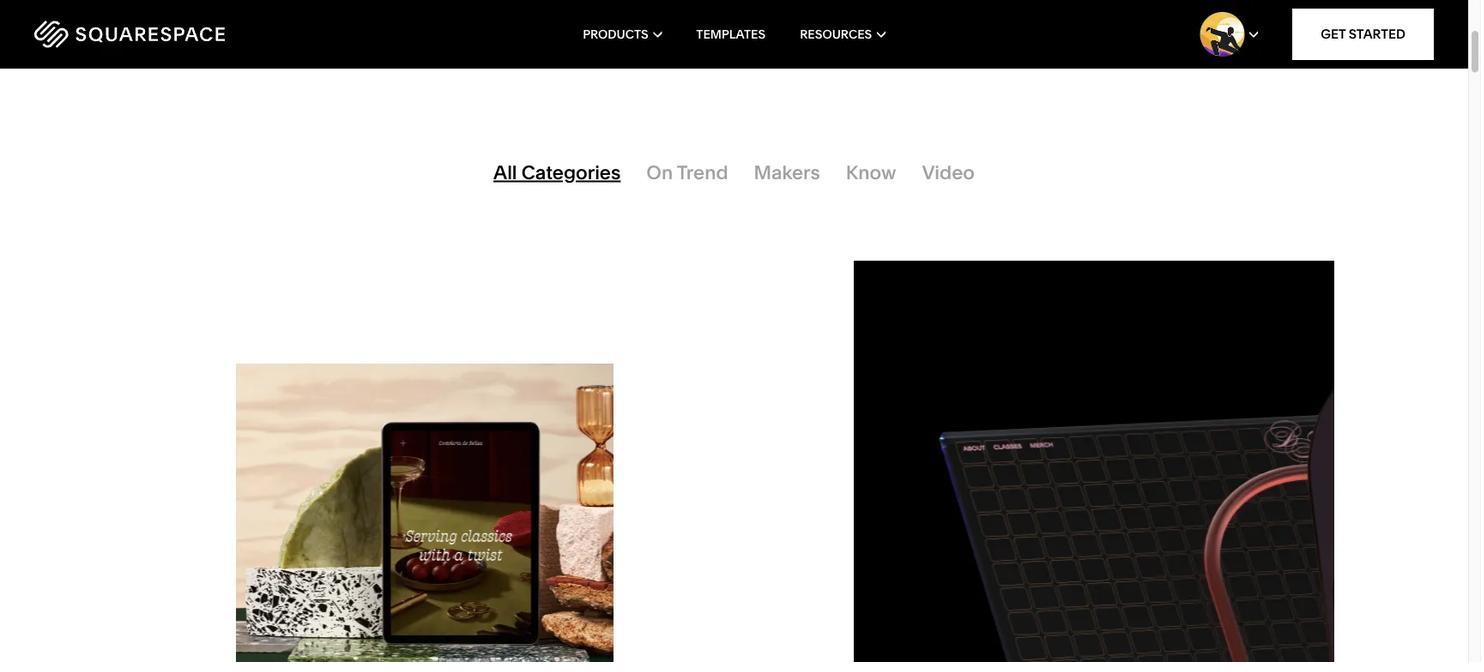Task type: vqa. For each thing, say whether or not it's contained in the screenshot.
Templates link
yes



Task type: describe. For each thing, give the bounding box(es) containing it.
get started link
[[1293, 9, 1435, 60]]

get started
[[1322, 26, 1406, 42]]

makers
[[754, 161, 821, 184]]

all categories link
[[481, 151, 634, 194]]

get
[[1322, 26, 1347, 42]]

products
[[583, 27, 649, 42]]

trend
[[677, 161, 729, 184]]

categories
[[522, 161, 621, 184]]

know link
[[834, 151, 910, 194]]



Task type: locate. For each thing, give the bounding box(es) containing it.
know
[[846, 161, 897, 184]]

on
[[647, 161, 673, 184]]

on trend link
[[634, 151, 741, 194]]

templates link
[[697, 0, 766, 69]]

templates
[[697, 27, 766, 42]]

resources button
[[800, 0, 886, 69]]

squarespace logo image
[[34, 21, 225, 48]]

all
[[494, 161, 517, 184]]

started
[[1350, 26, 1406, 42]]

on trend
[[647, 161, 729, 184]]

resources
[[800, 27, 873, 42]]

video
[[922, 161, 975, 184]]

products button
[[583, 0, 662, 69]]

video link
[[910, 151, 988, 194]]

all categories
[[494, 161, 621, 184]]

makers link
[[741, 151, 834, 194]]

squarespace logo link
[[34, 21, 314, 48]]



